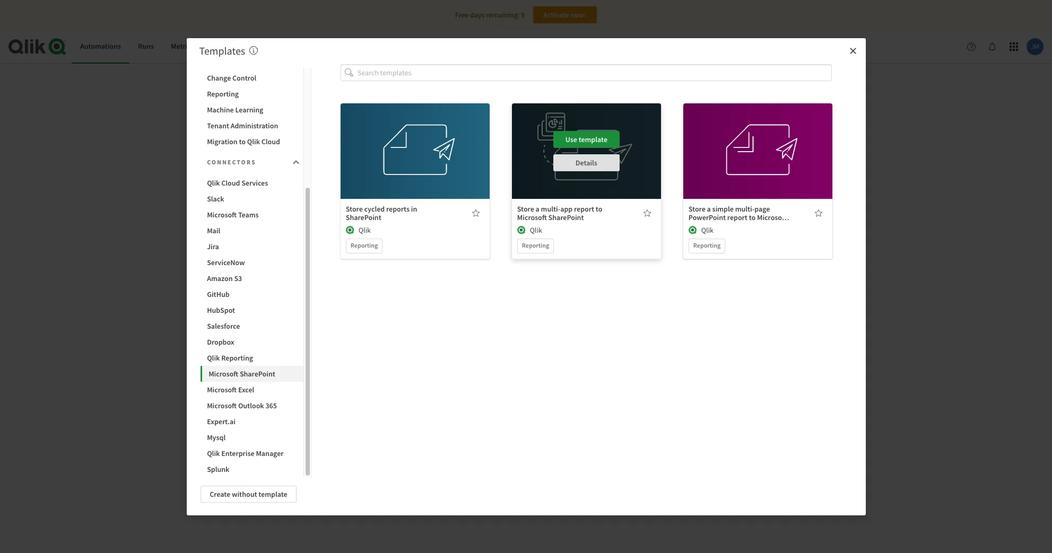 Task type: vqa. For each thing, say whether or not it's contained in the screenshot.
the topmost Context
no



Task type: locate. For each thing, give the bounding box(es) containing it.
qlik image for store a simple multi-page powerpoint report to microsoft sharepoint
[[689, 226, 697, 235]]

cloud down the administration
[[261, 137, 280, 146]]

1 store from the left
[[346, 204, 363, 214]]

microsoft down slack
[[207, 210, 237, 219]]

store
[[346, 204, 363, 214], [517, 204, 534, 214], [689, 204, 706, 214]]

qlik image down store a multi-app report to microsoft sharepoint
[[517, 226, 526, 235]]

microsoft down qlik reporting
[[209, 369, 238, 379]]

1 horizontal spatial cloud
[[261, 137, 280, 146]]

store for store a multi-app report to microsoft sharepoint
[[517, 204, 534, 214]]

qlik image for store a multi-app report to microsoft sharepoint
[[517, 226, 526, 235]]

1 details button from the left
[[382, 154, 448, 171]]

1 multi- from the left
[[541, 204, 560, 214]]

microsoft inside store a simple multi-page powerpoint report to microsoft sharepoint
[[757, 213, 787, 222]]

2 use from the left
[[565, 135, 577, 144]]

runs
[[138, 42, 154, 51]]

2 store from the left
[[517, 204, 534, 214]]

1 horizontal spatial to
[[596, 204, 602, 214]]

days
[[470, 10, 485, 20]]

store left app at the right of page
[[517, 204, 534, 214]]

expert.ai button
[[201, 414, 304, 430]]

0 horizontal spatial details button
[[382, 154, 448, 171]]

store inside store cycled reports in sharepoint
[[346, 204, 363, 214]]

reporting up microsoft sharepoint
[[221, 353, 253, 363]]

change control button
[[201, 70, 304, 86]]

2 horizontal spatial to
[[749, 213, 756, 222]]

use template button for app
[[553, 131, 620, 148]]

2 multi- from the left
[[735, 204, 755, 214]]

sharepoint inside store a simple multi-page powerpoint report to microsoft sharepoint
[[689, 221, 724, 231]]

2 horizontal spatial details
[[747, 158, 769, 168]]

tenant administration
[[207, 121, 278, 130]]

details for in
[[404, 158, 426, 168]]

tab list
[[72, 30, 260, 64]]

0 horizontal spatial report
[[574, 204, 594, 214]]

1 horizontal spatial store
[[517, 204, 534, 214]]

reporting down store cycled reports in sharepoint
[[351, 242, 378, 249]]

qlik down dropbox
[[207, 353, 220, 363]]

remaining:
[[486, 10, 520, 20]]

reporting inside qlik reporting button
[[221, 353, 253, 363]]

amazon s3 button
[[201, 270, 304, 286]]

reporting
[[207, 89, 239, 98], [351, 242, 378, 249], [522, 242, 549, 249], [693, 242, 721, 249], [221, 353, 253, 363]]

2 use template from the left
[[565, 135, 608, 144]]

details button for in
[[382, 154, 448, 171]]

a left simple
[[707, 204, 711, 214]]

1 horizontal spatial report
[[727, 213, 748, 222]]

3 details button from the left
[[725, 154, 791, 171]]

2 horizontal spatial qlik image
[[689, 226, 697, 235]]

1 use template button from the left
[[382, 131, 448, 148]]

use template button for multi-
[[725, 131, 791, 148]]

sharepoint inside store a multi-app report to microsoft sharepoint
[[548, 213, 584, 222]]

9
[[521, 10, 525, 20]]

microsoft teams button
[[201, 207, 304, 223]]

details button up page
[[725, 154, 791, 171]]

to down tenant administration
[[239, 137, 246, 146]]

splunk
[[207, 465, 229, 474]]

reporting up machine
[[207, 89, 239, 98]]

0 horizontal spatial multi-
[[541, 204, 560, 214]]

create without template button
[[201, 486, 296, 503]]

cloud
[[261, 137, 280, 146], [221, 178, 240, 188]]

1 add to favorites image from the left
[[643, 209, 652, 218]]

3 qlik image from the left
[[689, 226, 697, 235]]

store inside store a simple multi-page powerpoint report to microsoft sharepoint
[[689, 204, 706, 214]]

3 details from the left
[[747, 158, 769, 168]]

0 horizontal spatial store
[[346, 204, 363, 214]]

metrics
[[171, 42, 194, 51]]

0 horizontal spatial use template button
[[382, 131, 448, 148]]

2 a from the left
[[707, 204, 711, 214]]

store left simple
[[689, 204, 706, 214]]

amazon s3
[[207, 274, 242, 283]]

to
[[239, 137, 246, 146], [596, 204, 602, 214], [749, 213, 756, 222]]

qlik down the administration
[[247, 137, 260, 146]]

Search templates text field
[[358, 64, 832, 81]]

1 horizontal spatial details
[[576, 158, 597, 168]]

store inside store a multi-app report to microsoft sharepoint
[[517, 204, 534, 214]]

details button
[[382, 154, 448, 171], [553, 154, 620, 171], [725, 154, 791, 171]]

to inside store a multi-app report to microsoft sharepoint
[[596, 204, 602, 214]]

2 add to favorites image from the left
[[814, 209, 823, 218]]

template for multi-
[[750, 135, 779, 144]]

a inside store a simple multi-page powerpoint report to microsoft sharepoint
[[707, 204, 711, 214]]

jira button
[[201, 239, 304, 254]]

0 horizontal spatial cloud
[[221, 178, 240, 188]]

1 horizontal spatial details button
[[553, 154, 620, 171]]

1 horizontal spatial multi-
[[735, 204, 755, 214]]

1 horizontal spatial use
[[565, 135, 577, 144]]

1 horizontal spatial use template
[[565, 135, 608, 144]]

template
[[407, 135, 436, 144], [579, 135, 608, 144], [750, 135, 779, 144], [259, 490, 287, 499]]

0 horizontal spatial use
[[394, 135, 406, 144]]

3 use from the left
[[737, 135, 749, 144]]

details button up "in"
[[382, 154, 448, 171]]

store cycled reports in sharepoint
[[346, 204, 417, 222]]

microsoft
[[207, 210, 237, 219], [517, 213, 547, 222], [757, 213, 787, 222], [209, 369, 238, 379], [207, 385, 237, 395], [207, 401, 237, 410]]

jira
[[207, 242, 219, 251]]

store left cycled
[[346, 204, 363, 214]]

sharepoint inside 'button'
[[240, 369, 275, 379]]

qlik down powerpoint
[[701, 226, 714, 235]]

2 horizontal spatial details button
[[725, 154, 791, 171]]

1 qlik image from the left
[[346, 226, 354, 235]]

1 a from the left
[[536, 204, 540, 214]]

3 store from the left
[[689, 204, 706, 214]]

amazon
[[207, 274, 233, 283]]

tab list containing automations
[[72, 30, 260, 64]]

use for app
[[565, 135, 577, 144]]

3 use template button from the left
[[725, 131, 791, 148]]

reports
[[386, 204, 410, 214]]

change
[[207, 73, 231, 83]]

a
[[536, 204, 540, 214], [707, 204, 711, 214]]

store a simple multi-page powerpoint report to microsoft sharepoint
[[689, 204, 787, 231]]

0 horizontal spatial add to favorites image
[[643, 209, 652, 218]]

expert.ai
[[207, 417, 236, 426]]

2 horizontal spatial use
[[737, 135, 749, 144]]

multi- inside store a simple multi-page powerpoint report to microsoft sharepoint
[[735, 204, 755, 214]]

cloud down connectors
[[221, 178, 240, 188]]

microsoft inside 'button'
[[209, 369, 238, 379]]

qlik down store a multi-app report to microsoft sharepoint
[[530, 226, 542, 235]]

to inside store a simple multi-page powerpoint report to microsoft sharepoint
[[749, 213, 756, 222]]

microsoft sharepoint
[[209, 369, 275, 379]]

microsoft sharepoint button
[[201, 366, 304, 382]]

app
[[560, 204, 573, 214]]

add to favorites image
[[643, 209, 652, 218], [814, 209, 823, 218]]

2 qlik image from the left
[[517, 226, 526, 235]]

2 details button from the left
[[553, 154, 620, 171]]

report right app at the right of page
[[574, 204, 594, 214]]

report left page
[[727, 213, 748, 222]]

3 use template from the left
[[737, 135, 779, 144]]

change control
[[207, 73, 256, 83]]

templates
[[199, 44, 245, 57]]

use template button for in
[[382, 131, 448, 148]]

microsoft left the excel
[[207, 385, 237, 395]]

connectors
[[207, 158, 256, 166]]

use template for multi-
[[737, 135, 779, 144]]

1 use from the left
[[394, 135, 406, 144]]

sharepoint
[[346, 213, 381, 222], [548, 213, 584, 222], [689, 221, 724, 231], [240, 369, 275, 379]]

2 horizontal spatial store
[[689, 204, 706, 214]]

qlik
[[247, 137, 260, 146], [207, 178, 220, 188], [359, 226, 371, 235], [530, 226, 542, 235], [701, 226, 714, 235], [207, 353, 220, 363], [207, 449, 220, 458]]

qlik reporting button
[[201, 350, 304, 366]]

template for app
[[579, 135, 608, 144]]

1 horizontal spatial use template button
[[553, 131, 620, 148]]

to right simple
[[749, 213, 756, 222]]

reporting down powerpoint
[[693, 242, 721, 249]]

1 horizontal spatial a
[[707, 204, 711, 214]]

1 horizontal spatial add to favorites image
[[814, 209, 823, 218]]

qlik image down powerpoint
[[689, 226, 697, 235]]

1 horizontal spatial qlik image
[[517, 226, 526, 235]]

close image
[[849, 46, 857, 55]]

0 horizontal spatial use template
[[394, 135, 436, 144]]

1 details from the left
[[404, 158, 426, 168]]

salesforce
[[207, 321, 240, 331]]

0 vertical spatial cloud
[[261, 137, 280, 146]]

outlook
[[238, 401, 264, 410]]

use for in
[[394, 135, 406, 144]]

details
[[404, 158, 426, 168], [576, 158, 597, 168], [747, 158, 769, 168]]

1 use template from the left
[[394, 135, 436, 144]]

services
[[242, 178, 268, 188]]

2 details from the left
[[576, 158, 597, 168]]

page
[[755, 204, 770, 214]]

details button up app at the right of page
[[553, 154, 620, 171]]

qlik image
[[346, 226, 354, 235], [517, 226, 526, 235], [689, 226, 697, 235]]

store a multi-app report to microsoft sharepoint
[[517, 204, 602, 222]]

report inside store a multi-app report to microsoft sharepoint
[[574, 204, 594, 214]]

0 horizontal spatial qlik image
[[346, 226, 354, 235]]

hubspot
[[207, 305, 235, 315]]

teams
[[238, 210, 259, 219]]

qlik image down store cycled reports in sharepoint
[[346, 226, 354, 235]]

cloud inside button
[[221, 178, 240, 188]]

microsoft for excel
[[207, 385, 237, 395]]

qlik enterprise manager button
[[201, 445, 304, 461]]

manager
[[256, 449, 284, 458]]

microsoft inside button
[[207, 210, 237, 219]]

add to favorites image
[[472, 209, 480, 218]]

0 horizontal spatial details
[[404, 158, 426, 168]]

a inside store a multi-app report to microsoft sharepoint
[[536, 204, 540, 214]]

2 use template button from the left
[[553, 131, 620, 148]]

0 horizontal spatial a
[[536, 204, 540, 214]]

store for store a simple multi-page powerpoint report to microsoft sharepoint
[[689, 204, 706, 214]]

splunk button
[[201, 461, 304, 477]]

a left app at the right of page
[[536, 204, 540, 214]]

1 vertical spatial cloud
[[221, 178, 240, 188]]

2 horizontal spatial use template button
[[725, 131, 791, 148]]

activate
[[543, 10, 569, 20]]

report
[[574, 204, 594, 214], [727, 213, 748, 222]]

add to favorites image for store a simple multi-page powerpoint report to microsoft sharepoint
[[814, 209, 823, 218]]

microsoft right simple
[[757, 213, 787, 222]]

migration
[[207, 137, 238, 146]]

0 horizontal spatial to
[[239, 137, 246, 146]]

microsoft left app at the right of page
[[517, 213, 547, 222]]

now!
[[571, 10, 587, 20]]

templates are pre-built automations that help you automate common business workflows. get started by selecting one of the pre-built templates or choose the blank canvas to build an automation from scratch. image
[[250, 46, 258, 54]]

free days remaining: 9
[[455, 10, 525, 20]]

reporting down store a multi-app report to microsoft sharepoint
[[522, 242, 549, 249]]

use template button
[[382, 131, 448, 148], [553, 131, 620, 148], [725, 131, 791, 148]]

to right app at the right of page
[[596, 204, 602, 214]]

2 horizontal spatial use template
[[737, 135, 779, 144]]

microsoft up expert.ai
[[207, 401, 237, 410]]



Task type: describe. For each thing, give the bounding box(es) containing it.
add to favorites image for store a multi-app report to microsoft sharepoint
[[643, 209, 652, 218]]

control
[[232, 73, 256, 83]]

connectors button
[[201, 151, 304, 173]]

create without template
[[210, 490, 287, 499]]

github button
[[201, 286, 304, 302]]

qlik cloud services
[[207, 178, 268, 188]]

reporting inside reporting button
[[207, 89, 239, 98]]

reporting for store a simple multi-page powerpoint report to microsoft sharepoint
[[693, 242, 721, 249]]

reporting for store a multi-app report to microsoft sharepoint
[[522, 242, 549, 249]]

servicenow
[[207, 258, 245, 267]]

dropbox button
[[201, 334, 304, 350]]

microsoft excel
[[207, 385, 254, 395]]

automations button
[[72, 30, 130, 64]]

runs button
[[130, 30, 162, 64]]

administration
[[231, 121, 278, 130]]

migration to qlik cloud
[[207, 137, 280, 146]]

store for store cycled reports in sharepoint
[[346, 204, 363, 214]]

mysql
[[207, 433, 226, 442]]

activate now!
[[543, 10, 587, 20]]

365
[[266, 401, 277, 410]]

in
[[411, 204, 417, 214]]

report inside store a simple multi-page powerpoint report to microsoft sharepoint
[[727, 213, 748, 222]]

cycled
[[364, 204, 385, 214]]

sharepoint inside store cycled reports in sharepoint
[[346, 213, 381, 222]]

mysql button
[[201, 430, 304, 445]]

github
[[207, 289, 230, 299]]

qlik down cycled
[[359, 226, 371, 235]]

microsoft teams
[[207, 210, 259, 219]]

mail button
[[201, 223, 304, 239]]

free
[[455, 10, 469, 20]]

qlik enterprise manager
[[207, 449, 284, 458]]

a for simple
[[707, 204, 711, 214]]

machine
[[207, 105, 234, 114]]

use template for app
[[565, 135, 608, 144]]

cloud inside 'button'
[[261, 137, 280, 146]]

servicenow button
[[201, 254, 304, 270]]

details button for app
[[553, 154, 620, 171]]

template for in
[[407, 135, 436, 144]]

qlik down mysql in the bottom of the page
[[207, 449, 220, 458]]

reporting for store cycled reports in sharepoint
[[351, 242, 378, 249]]

powerpoint
[[689, 213, 726, 222]]

excel
[[238, 385, 254, 395]]

microsoft for teams
[[207, 210, 237, 219]]

multi- inside store a multi-app report to microsoft sharepoint
[[541, 204, 560, 214]]

to inside 'button'
[[239, 137, 246, 146]]

use template for in
[[394, 135, 436, 144]]

use for multi-
[[737, 135, 749, 144]]

templates are pre-built automations that help you automate common business workflows. get started by selecting one of the pre-built templates or choose the blank canvas to build an automation from scratch. tooltip
[[250, 44, 258, 57]]

tenant administration button
[[201, 118, 304, 133]]

qlik up slack
[[207, 178, 220, 188]]

reporting button
[[201, 86, 304, 102]]

machine learning button
[[201, 102, 304, 118]]

microsoft inside store a multi-app report to microsoft sharepoint
[[517, 213, 547, 222]]

qlik inside 'button'
[[247, 137, 260, 146]]

tenant
[[207, 121, 229, 130]]

microsoft for outlook
[[207, 401, 237, 410]]

qlik cloud services button
[[201, 175, 304, 191]]

slack
[[207, 194, 224, 204]]

activate now! link
[[533, 6, 597, 23]]

microsoft outlook 365 button
[[201, 398, 304, 414]]

qlik image for store cycled reports in sharepoint
[[346, 226, 354, 235]]

slack button
[[201, 191, 304, 207]]

details for app
[[576, 158, 597, 168]]

dropbox
[[207, 337, 234, 347]]

learning
[[235, 105, 263, 114]]

qlik reporting
[[207, 353, 253, 363]]

a for multi-
[[536, 204, 540, 214]]

metrics button
[[162, 30, 203, 64]]

microsoft excel button
[[201, 382, 304, 398]]

create
[[210, 490, 230, 499]]

details button for multi-
[[725, 154, 791, 171]]

microsoft for sharepoint
[[209, 369, 238, 379]]

simple
[[712, 204, 734, 214]]

salesforce button
[[201, 318, 304, 334]]

details for multi-
[[747, 158, 769, 168]]

machine learning
[[207, 105, 263, 114]]

connections button
[[203, 30, 260, 64]]

mail
[[207, 226, 220, 235]]

hubspot button
[[201, 302, 304, 318]]

without
[[232, 490, 257, 499]]

microsoft outlook 365
[[207, 401, 277, 410]]

connections
[[211, 42, 251, 51]]

s3
[[234, 274, 242, 283]]

migration to qlik cloud button
[[201, 133, 304, 149]]

automations
[[80, 42, 121, 51]]

enterprise
[[221, 449, 255, 458]]



